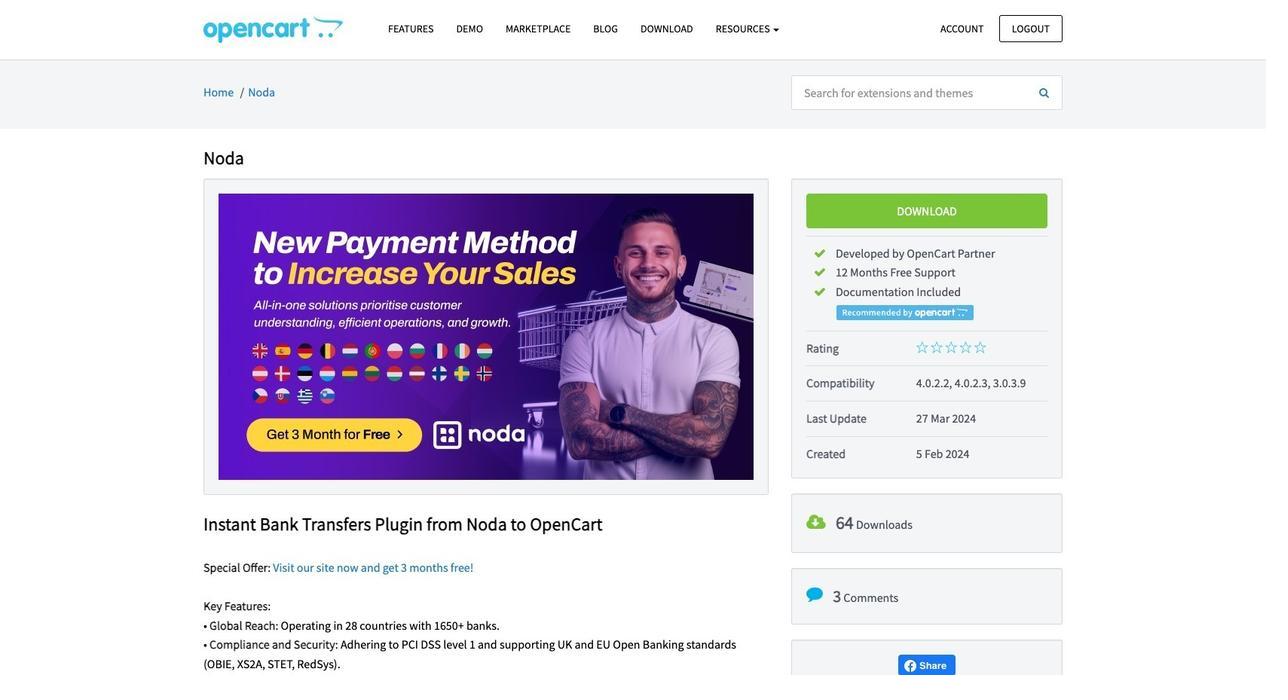 Task type: locate. For each thing, give the bounding box(es) containing it.
1 horizontal spatial star light o image
[[960, 341, 972, 353]]

star light o image
[[917, 341, 929, 353], [931, 341, 943, 353]]

1 star light o image from the left
[[946, 341, 958, 353]]

star light o image
[[946, 341, 958, 353], [960, 341, 972, 353], [975, 341, 987, 353]]

3 star light o image from the left
[[975, 341, 987, 353]]

2 star light o image from the left
[[960, 341, 972, 353]]

2 star light o image from the left
[[931, 341, 943, 353]]

1 horizontal spatial star light o image
[[931, 341, 943, 353]]

Search for extensions and themes text field
[[792, 75, 1028, 110]]

0 horizontal spatial star light o image
[[946, 341, 958, 353]]

0 horizontal spatial star light o image
[[917, 341, 929, 353]]

2 horizontal spatial star light o image
[[975, 341, 987, 353]]



Task type: describe. For each thing, give the bounding box(es) containing it.
1 star light o image from the left
[[917, 341, 929, 353]]

comment image
[[807, 586, 823, 603]]

opencart - noda image
[[204, 16, 343, 43]]

cloud download image
[[807, 514, 826, 532]]

noda image
[[219, 194, 754, 480]]

search image
[[1040, 87, 1049, 98]]



Task type: vqa. For each thing, say whether or not it's contained in the screenshot.
star light o image
yes



